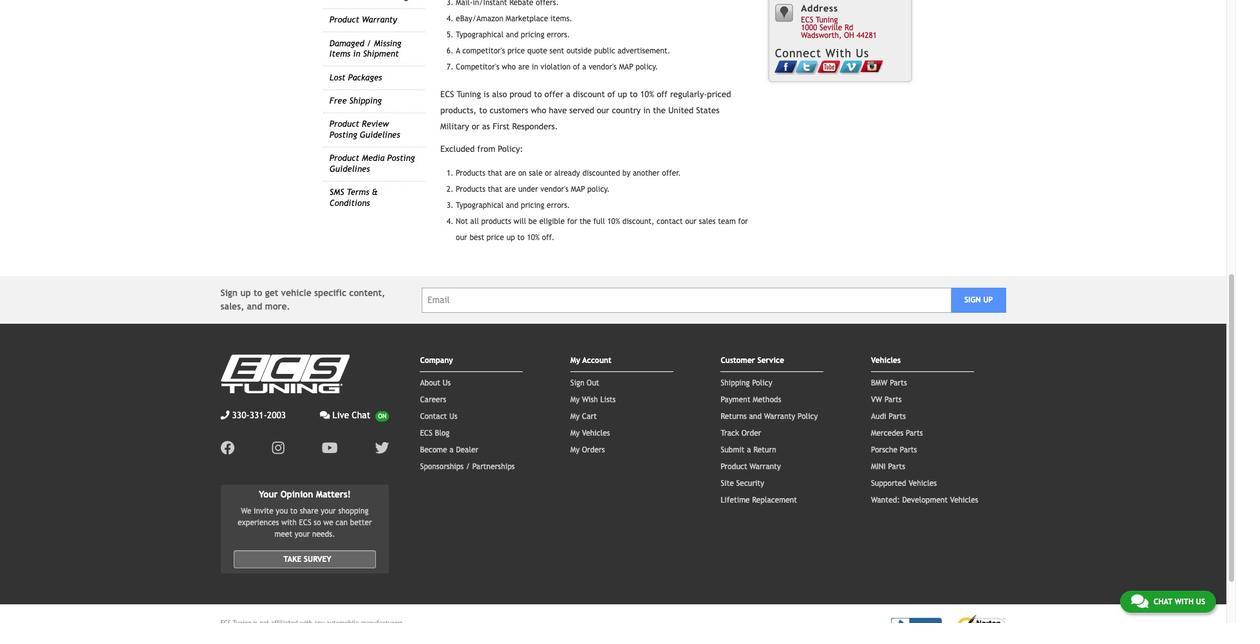 Task type: locate. For each thing, give the bounding box(es) containing it.
submit a return
[[721, 446, 777, 455]]

military
[[441, 122, 469, 131]]

products for products that are on sale or already discounted by another offer.
[[456, 169, 486, 178]]

0 vertical spatial policy.
[[636, 62, 658, 71]]

product media posting guidelines
[[330, 154, 415, 174]]

or left as
[[472, 122, 480, 131]]

posting inside product review posting guidelines
[[330, 130, 357, 140]]

parts up mercedes parts link
[[889, 412, 906, 421]]

a right offer
[[566, 89, 571, 99]]

0 vertical spatial shipping
[[349, 96, 382, 106]]

0 horizontal spatial vendor's
[[541, 185, 569, 194]]

1 horizontal spatial 10%
[[608, 217, 620, 226]]

best
[[470, 233, 485, 242]]

to inside not all products will be eligible for the full 10% discount, contact our sales team for our best price up to 10% off.
[[518, 233, 525, 242]]

0 vertical spatial who
[[502, 62, 516, 71]]

ecs inside the we invite you to share your shopping experiences with ecs so we can better meet your needs.
[[299, 519, 312, 528]]

warranty
[[362, 15, 397, 25], [764, 412, 796, 421], [750, 463, 781, 472]]

1 horizontal spatial product warranty link
[[721, 463, 781, 472]]

product for product warranty link to the bottom
[[721, 463, 748, 472]]

0 vertical spatial errors.
[[547, 30, 570, 39]]

my left wish
[[571, 396, 580, 405]]

1 vertical spatial product warranty
[[721, 463, 781, 472]]

vehicles up orders
[[582, 429, 610, 438]]

1 horizontal spatial sign
[[571, 379, 585, 388]]

guidelines inside product media posting guidelines
[[330, 164, 370, 174]]

with right comments icon at the bottom of page
[[1175, 598, 1194, 607]]

our left sales
[[686, 217, 697, 226]]

1 vertical spatial who
[[531, 106, 547, 115]]

2 errors. from the top
[[547, 201, 570, 210]]

product warranty link up damaged
[[330, 15, 397, 25]]

to down "will"
[[518, 233, 525, 242]]

2 vertical spatial warranty
[[750, 463, 781, 472]]

that for under
[[488, 185, 503, 194]]

price down products
[[487, 233, 504, 242]]

a inside ecs tuning is also proud to offer a discount of up to 10% off regularly-priced products, to customers who have served our country in the united states military or as first responders.
[[566, 89, 571, 99]]

audi
[[872, 412, 887, 421]]

supported vehicles
[[872, 479, 937, 488]]

parts right bmw
[[890, 379, 907, 388]]

pricing for quote
[[521, 30, 545, 39]]

0 horizontal spatial price
[[487, 233, 504, 242]]

2 pricing from the top
[[521, 201, 545, 210]]

and up "will"
[[506, 201, 519, 210]]

full
[[594, 217, 605, 226]]

2 vertical spatial our
[[456, 233, 467, 242]]

ecs down address
[[801, 16, 814, 25]]

guidelines inside product review posting guidelines
[[360, 130, 400, 140]]

0 vertical spatial map
[[619, 62, 634, 71]]

your right meet at the left of page
[[295, 530, 310, 539]]

1 horizontal spatial for
[[738, 217, 748, 226]]

2 horizontal spatial our
[[686, 217, 697, 226]]

1 vertical spatial policy.
[[588, 185, 610, 194]]

0 horizontal spatial your
[[295, 530, 310, 539]]

1 products from the top
[[456, 169, 486, 178]]

your up we
[[321, 507, 336, 516]]

1 horizontal spatial vendor's
[[589, 62, 617, 71]]

company
[[420, 356, 453, 365]]

0 vertical spatial posting
[[330, 130, 357, 140]]

of
[[573, 62, 580, 71], [608, 89, 616, 99]]

lost
[[330, 73, 346, 82]]

3 my from the top
[[571, 412, 580, 421]]

pricing for will
[[521, 201, 545, 210]]

1 vertical spatial price
[[487, 233, 504, 242]]

are for on
[[505, 169, 516, 178]]

0 horizontal spatial with
[[282, 519, 297, 528]]

the
[[653, 106, 666, 115], [580, 217, 591, 226]]

our left best
[[456, 233, 467, 242]]

supported vehicles link
[[872, 479, 937, 488]]

chat with us link
[[1121, 591, 1217, 613]]

my for my vehicles
[[571, 429, 580, 438]]

sms terms & conditions
[[330, 188, 378, 208]]

0 vertical spatial /
[[367, 38, 372, 48]]

1 pricing from the top
[[521, 30, 545, 39]]

products
[[456, 169, 486, 178], [456, 185, 486, 194]]

0 horizontal spatial in
[[353, 49, 361, 59]]

that down from
[[488, 169, 503, 178]]

my account
[[571, 356, 612, 365]]

a
[[583, 62, 587, 71], [566, 89, 571, 99], [450, 446, 454, 455], [747, 446, 751, 455]]

my left orders
[[571, 446, 580, 455]]

product warranty link up security
[[721, 463, 781, 472]]

0 horizontal spatial chat
[[352, 410, 371, 421]]

0 vertical spatial that
[[488, 169, 503, 178]]

1 vertical spatial 10%
[[608, 217, 620, 226]]

product down free
[[330, 119, 359, 129]]

product warranty link
[[330, 15, 397, 25], [721, 463, 781, 472]]

are down quote
[[518, 62, 530, 71]]

2 products from the top
[[456, 185, 486, 194]]

to inside the we invite you to share your shopping experiences with ecs so we can better meet your needs.
[[290, 507, 298, 516]]

2 my from the top
[[571, 396, 580, 405]]

chat with us
[[1154, 598, 1206, 607]]

1 vertical spatial typographical
[[456, 201, 504, 210]]

vendor's down already
[[541, 185, 569, 194]]

return
[[754, 446, 777, 455]]

0 vertical spatial typographical
[[456, 30, 504, 39]]

product left media
[[330, 154, 359, 163]]

1 horizontal spatial or
[[545, 169, 552, 178]]

0 vertical spatial the
[[653, 106, 666, 115]]

1 vertical spatial errors.
[[547, 201, 570, 210]]

map down products that are on sale or already discounted by another offer.
[[571, 185, 585, 194]]

of down outside
[[573, 62, 580, 71]]

sign for sign out
[[571, 379, 585, 388]]

with inside the we invite you to share your shopping experiences with ecs so we can better meet your needs.
[[282, 519, 297, 528]]

the inside not all products will be eligible for the full 10% discount, contact our sales team for our best price up to 10% off.
[[580, 217, 591, 226]]

or inside ecs tuning is also proud to offer a discount of up to 10% off regularly-priced products, to customers who have served our country in the united states military or as first responders.
[[472, 122, 480, 131]]

warranty down methods
[[764, 412, 796, 421]]

vendor's
[[589, 62, 617, 71], [541, 185, 569, 194]]

0 vertical spatial chat
[[352, 410, 371, 421]]

are left on
[[505, 169, 516, 178]]

that
[[488, 169, 503, 178], [488, 185, 503, 194]]

chat right the live
[[352, 410, 371, 421]]

2 that from the top
[[488, 185, 503, 194]]

take survey
[[284, 555, 332, 564]]

1 horizontal spatial the
[[653, 106, 666, 115]]

0 vertical spatial products
[[456, 169, 486, 178]]

errors. for outside
[[547, 30, 570, 39]]

tuning down address
[[816, 16, 838, 25]]

my left account
[[571, 356, 581, 365]]

for right eligible
[[567, 217, 577, 226]]

account
[[583, 356, 612, 365]]

warranty up missing
[[362, 15, 397, 25]]

lifetime replacement link
[[721, 496, 798, 505]]

in inside damaged / missing items in shipment
[[353, 49, 361, 59]]

mercedes parts
[[872, 429, 923, 438]]

in inside ecs tuning is also proud to offer a discount of up to 10% off regularly-priced products, to customers who have served our country in the united states military or as first responders.
[[644, 106, 651, 115]]

mercedes parts link
[[872, 429, 923, 438]]

public
[[594, 46, 616, 55]]

pricing up be
[[521, 201, 545, 210]]

/ inside damaged / missing items in shipment
[[367, 38, 372, 48]]

1000
[[801, 23, 818, 32]]

united
[[669, 106, 694, 115]]

posting right media
[[387, 154, 415, 163]]

us right contact
[[450, 412, 458, 421]]

are left under in the left top of the page
[[505, 185, 516, 194]]

typographical and pricing errors. up "will"
[[456, 201, 570, 210]]

vehicles right development
[[951, 496, 979, 505]]

0 vertical spatial our
[[597, 106, 610, 115]]

warranty down the return
[[750, 463, 781, 472]]

a left the return
[[747, 446, 751, 455]]

twitter logo image
[[375, 441, 389, 456]]

price inside not all products will be eligible for the full 10% discount, contact our sales team for our best price up to 10% off.
[[487, 233, 504, 242]]

1 vertical spatial tuning
[[457, 89, 481, 99]]

sign up to get vehicle specific content, sales, and more.
[[221, 288, 385, 312]]

shipping up payment
[[721, 379, 750, 388]]

tuning inside ecs tuning is also proud to offer a discount of up to 10% off regularly-priced products, to customers who have served our country in the united states military or as first responders.
[[457, 89, 481, 99]]

product down submit in the right of the page
[[721, 463, 748, 472]]

opinion
[[281, 490, 313, 500]]

0 horizontal spatial for
[[567, 217, 577, 226]]

another
[[633, 169, 660, 178]]

payment
[[721, 396, 751, 405]]

0 horizontal spatial /
[[367, 38, 372, 48]]

0 horizontal spatial posting
[[330, 130, 357, 140]]

typographical for all
[[456, 201, 504, 210]]

packages
[[348, 73, 382, 82]]

who up responders.
[[531, 106, 547, 115]]

parts up porsche parts link
[[906, 429, 923, 438]]

1 horizontal spatial our
[[597, 106, 610, 115]]

0 horizontal spatial map
[[571, 185, 585, 194]]

0 horizontal spatial 10%
[[527, 233, 540, 242]]

1 vertical spatial that
[[488, 185, 503, 194]]

in right the "country" at top
[[644, 106, 651, 115]]

share
[[300, 507, 319, 516]]

1 vertical spatial chat
[[1154, 598, 1173, 607]]

phone image
[[221, 411, 230, 420]]

my for my cart
[[571, 412, 580, 421]]

my cart
[[571, 412, 597, 421]]

are for in
[[518, 62, 530, 71]]

tuning inside address ecs tuning 1000 seville rd wadsworth, oh 44281
[[816, 16, 838, 25]]

sign up button
[[952, 288, 1006, 313]]

product warranty
[[330, 15, 397, 25], [721, 463, 781, 472]]

/ for missing
[[367, 38, 372, 48]]

sign
[[221, 288, 238, 298], [965, 296, 981, 305], [571, 379, 585, 388]]

price left quote
[[508, 46, 525, 55]]

my left cart
[[571, 412, 580, 421]]

1 vertical spatial posting
[[387, 154, 415, 163]]

products,
[[441, 106, 477, 115]]

1 vertical spatial shipping
[[721, 379, 750, 388]]

4 my from the top
[[571, 429, 580, 438]]

take survey link
[[233, 551, 376, 569]]

submit
[[721, 446, 745, 455]]

my for my wish lists
[[571, 396, 580, 405]]

sign for sign up
[[965, 296, 981, 305]]

with up meet at the left of page
[[282, 519, 297, 528]]

0 horizontal spatial policy.
[[588, 185, 610, 194]]

posting
[[330, 130, 357, 140], [387, 154, 415, 163]]

bmw parts link
[[872, 379, 907, 388]]

1 horizontal spatial with
[[1175, 598, 1194, 607]]

ecs left so
[[299, 519, 312, 528]]

2 vertical spatial 10%
[[527, 233, 540, 242]]

10% left off.
[[527, 233, 540, 242]]

tuning left is
[[457, 89, 481, 99]]

and inside 'sign up to get vehicle specific content, sales, and more.'
[[247, 302, 262, 312]]

in down quote
[[532, 62, 538, 71]]

porsche parts
[[872, 446, 918, 455]]

0 horizontal spatial policy
[[752, 379, 773, 388]]

and right 'sales,'
[[247, 302, 262, 312]]

we invite you to share your shopping experiences with ecs so we can better meet your needs.
[[238, 507, 372, 539]]

better
[[350, 519, 372, 528]]

1 vertical spatial our
[[686, 217, 697, 226]]

product up damaged
[[330, 15, 359, 25]]

errors. up eligible
[[547, 201, 570, 210]]

0 vertical spatial tuning
[[816, 16, 838, 25]]

1 horizontal spatial in
[[532, 62, 538, 71]]

vendor's down public
[[589, 62, 617, 71]]

posting down free
[[330, 130, 357, 140]]

our inside ecs tuning is also proud to offer a discount of up to 10% off regularly-priced products, to customers who have served our country in the united states military or as first responders.
[[597, 106, 610, 115]]

of up the "country" at top
[[608, 89, 616, 99]]

with
[[826, 46, 852, 60]]

product inside product review posting guidelines
[[330, 119, 359, 129]]

the down off
[[653, 106, 666, 115]]

address
[[801, 3, 839, 13]]

44281
[[857, 31, 877, 40]]

guidelines down review
[[360, 130, 400, 140]]

shipping down the packages
[[349, 96, 382, 106]]

/ up shipment
[[367, 38, 372, 48]]

2 typographical from the top
[[456, 201, 504, 210]]

1 errors. from the top
[[547, 30, 570, 39]]

10% left off
[[641, 89, 655, 99]]

parts right vw
[[885, 396, 902, 405]]

0 vertical spatial with
[[282, 519, 297, 528]]

pricing up quote
[[521, 30, 545, 39]]

for right team
[[738, 217, 748, 226]]

products up all
[[456, 185, 486, 194]]

1 vertical spatial typographical and pricing errors.
[[456, 201, 570, 210]]

damaged
[[330, 38, 364, 48]]

missing
[[374, 38, 402, 48]]

to left the get
[[254, 288, 262, 298]]

0 vertical spatial are
[[518, 62, 530, 71]]

errors. for eligible
[[547, 201, 570, 210]]

our right served
[[597, 106, 610, 115]]

ecs up products,
[[441, 89, 454, 99]]

to inside 'sign up to get vehicle specific content, sales, and more.'
[[254, 288, 262, 298]]

1 horizontal spatial tuning
[[816, 16, 838, 25]]

0 vertical spatial pricing
[[521, 30, 545, 39]]

to
[[534, 89, 542, 99], [630, 89, 638, 99], [479, 106, 487, 115], [518, 233, 525, 242], [254, 288, 262, 298], [290, 507, 298, 516]]

facebook logo image
[[221, 441, 235, 456]]

as
[[482, 122, 490, 131]]

1 typographical and pricing errors. from the top
[[456, 30, 570, 39]]

products down excluded from policy:
[[456, 169, 486, 178]]

0 horizontal spatial or
[[472, 122, 480, 131]]

0 vertical spatial your
[[321, 507, 336, 516]]

10%
[[641, 89, 655, 99], [608, 217, 620, 226], [527, 233, 540, 242]]

free
[[330, 96, 347, 106]]

oh
[[844, 31, 855, 40]]

1 my from the top
[[571, 356, 581, 365]]

ecs
[[801, 16, 814, 25], [441, 89, 454, 99], [420, 429, 433, 438], [299, 519, 312, 528]]

1 typographical from the top
[[456, 30, 504, 39]]

comments image
[[1132, 594, 1149, 609]]

1 vertical spatial product warranty link
[[721, 463, 781, 472]]

audi parts link
[[872, 412, 906, 421]]

typographical down ebay/amazon
[[456, 30, 504, 39]]

can
[[336, 519, 348, 528]]

orders
[[582, 446, 605, 455]]

0 horizontal spatial tuning
[[457, 89, 481, 99]]

not
[[456, 217, 468, 226]]

chat
[[352, 410, 371, 421], [1154, 598, 1173, 607]]

policy. down the advertisement.
[[636, 62, 658, 71]]

typographical and pricing errors. down ebay/amazon marketplace items.
[[456, 30, 570, 39]]

advertisement.
[[618, 46, 671, 55]]

policy. down the discounted
[[588, 185, 610, 194]]

1 horizontal spatial who
[[531, 106, 547, 115]]

5 my from the top
[[571, 446, 580, 455]]

1 horizontal spatial /
[[466, 463, 470, 472]]

posting for product media posting guidelines
[[387, 154, 415, 163]]

2 typographical and pricing errors. from the top
[[456, 201, 570, 210]]

sign for sign up to get vehicle specific content, sales, and more.
[[221, 288, 238, 298]]

2 horizontal spatial 10%
[[641, 89, 655, 99]]

10% right full on the left of page
[[608, 217, 620, 226]]

your
[[321, 507, 336, 516], [295, 530, 310, 539]]

vehicle
[[281, 288, 312, 298]]

become a dealer
[[420, 446, 479, 455]]

who
[[502, 62, 516, 71], [531, 106, 547, 115]]

1 vertical spatial policy
[[798, 412, 818, 421]]

1 vertical spatial products
[[456, 185, 486, 194]]

my down my cart link
[[571, 429, 580, 438]]

parts for porsche parts
[[900, 446, 918, 455]]

policy:
[[498, 144, 524, 154]]

1 that from the top
[[488, 169, 503, 178]]

331-
[[250, 410, 267, 421]]

/ down dealer
[[466, 463, 470, 472]]

product warranty up security
[[721, 463, 781, 472]]

2 vertical spatial are
[[505, 185, 516, 194]]

0 vertical spatial of
[[573, 62, 580, 71]]

review
[[362, 119, 389, 129]]

0 vertical spatial or
[[472, 122, 480, 131]]

to right "you"
[[290, 507, 298, 516]]

typographical up all
[[456, 201, 504, 210]]

security
[[737, 479, 765, 488]]

site security link
[[721, 479, 765, 488]]

0 vertical spatial guidelines
[[360, 130, 400, 140]]

chat right comments icon at the bottom of page
[[1154, 598, 1173, 607]]

are
[[518, 62, 530, 71], [505, 169, 516, 178], [505, 185, 516, 194]]

sign inside 'sign up to get vehicle specific content, sales, and more.'
[[221, 288, 238, 298]]

errors. up sent
[[547, 30, 570, 39]]

ecs left blog
[[420, 429, 433, 438]]

0 horizontal spatial product warranty
[[330, 15, 397, 25]]

discounted
[[583, 169, 620, 178]]

guidelines up terms
[[330, 164, 370, 174]]

1 vertical spatial with
[[1175, 598, 1194, 607]]

0 vertical spatial 10%
[[641, 89, 655, 99]]

0 vertical spatial product warranty link
[[330, 15, 397, 25]]

posting inside product media posting guidelines
[[387, 154, 415, 163]]

product inside product media posting guidelines
[[330, 154, 359, 163]]

1 horizontal spatial policy.
[[636, 62, 658, 71]]

2 horizontal spatial sign
[[965, 296, 981, 305]]

live chat link
[[320, 409, 389, 423]]

that up products
[[488, 185, 503, 194]]

1 vertical spatial of
[[608, 89, 616, 99]]

excluded from policy:
[[441, 144, 524, 154]]

1 vertical spatial /
[[466, 463, 470, 472]]

sign inside sign up button
[[965, 296, 981, 305]]

us
[[856, 46, 870, 60], [443, 379, 451, 388], [450, 412, 458, 421], [1197, 598, 1206, 607]]

2 horizontal spatial in
[[644, 106, 651, 115]]

0 horizontal spatial shipping
[[349, 96, 382, 106]]

1 horizontal spatial posting
[[387, 154, 415, 163]]

returns
[[721, 412, 747, 421]]

2 for from the left
[[738, 217, 748, 226]]

the left full on the left of page
[[580, 217, 591, 226]]

or right sale
[[545, 169, 552, 178]]

who up also
[[502, 62, 516, 71]]

matters!
[[316, 490, 351, 500]]

product warranty up damaged
[[330, 15, 397, 25]]

1 horizontal spatial price
[[508, 46, 525, 55]]

my orders link
[[571, 446, 605, 455]]



Task type: describe. For each thing, give the bounding box(es) containing it.
to up the "country" at top
[[630, 89, 638, 99]]

youtube logo image
[[322, 441, 338, 456]]

methods
[[753, 396, 782, 405]]

comments image
[[320, 411, 330, 420]]

discount,
[[623, 217, 655, 226]]

/ for partnerships
[[466, 463, 470, 472]]

items.
[[551, 14, 573, 23]]

ecs inside address ecs tuning 1000 seville rd wadsworth, oh 44281
[[801, 16, 814, 25]]

ecs tuning is also proud to offer a discount of up to 10% off regularly-priced products, to customers who have served our country in the united states military or as first responders.
[[441, 89, 732, 131]]

vehicles up 'wanted: development vehicles' link on the right bottom of page
[[909, 479, 937, 488]]

on
[[518, 169, 527, 178]]

product for product media posting guidelines link
[[330, 154, 359, 163]]

and down ebay/amazon marketplace items.
[[506, 30, 519, 39]]

already
[[555, 169, 580, 178]]

and up order
[[749, 412, 762, 421]]

live
[[333, 410, 349, 421]]

we
[[241, 507, 252, 516]]

products for products that are under vendor's map policy.
[[456, 185, 486, 194]]

1 horizontal spatial map
[[619, 62, 634, 71]]

become a dealer link
[[420, 446, 479, 455]]

0 horizontal spatial product warranty link
[[330, 15, 397, 25]]

guidelines for media
[[330, 164, 370, 174]]

0 vertical spatial warranty
[[362, 15, 397, 25]]

1 vertical spatial map
[[571, 185, 585, 194]]

country
[[612, 106, 641, 115]]

0 horizontal spatial who
[[502, 62, 516, 71]]

product for the product review posting guidelines link
[[330, 119, 359, 129]]

a down outside
[[583, 62, 587, 71]]

us right comments icon at the bottom of page
[[1197, 598, 1206, 607]]

under
[[518, 185, 538, 194]]

to up as
[[479, 106, 487, 115]]

your opinion matters!
[[259, 490, 351, 500]]

blog
[[435, 429, 450, 438]]

parts for bmw parts
[[890, 379, 907, 388]]

1 vertical spatial vendor's
[[541, 185, 569, 194]]

porsche parts link
[[872, 446, 918, 455]]

survey
[[304, 555, 332, 564]]

payment methods
[[721, 396, 782, 405]]

0 horizontal spatial our
[[456, 233, 467, 242]]

rd
[[845, 23, 854, 32]]

1 for from the left
[[567, 217, 577, 226]]

0 vertical spatial vendor's
[[589, 62, 617, 71]]

guidelines for review
[[360, 130, 400, 140]]

cart
[[582, 412, 597, 421]]

my for my orders
[[571, 446, 580, 455]]

Email email field
[[422, 288, 952, 313]]

product for leftmost product warranty link
[[330, 15, 359, 25]]

seville
[[820, 23, 843, 32]]

330-331-2003 link
[[221, 409, 286, 423]]

address ecs tuning 1000 seville rd wadsworth, oh 44281
[[801, 3, 877, 40]]

product media posting guidelines link
[[330, 154, 415, 174]]

up inside 'sign up to get vehicle specific content, sales, and more.'
[[240, 288, 251, 298]]

partnerships
[[473, 463, 515, 472]]

sent
[[550, 46, 564, 55]]

contact
[[420, 412, 447, 421]]

ebay/amazon marketplace items.
[[456, 14, 573, 23]]

shipping policy link
[[721, 379, 773, 388]]

my vehicles
[[571, 429, 610, 438]]

about us
[[420, 379, 451, 388]]

1 horizontal spatial policy
[[798, 412, 818, 421]]

audi parts
[[872, 412, 906, 421]]

1 horizontal spatial chat
[[1154, 598, 1173, 607]]

who inside ecs tuning is also proud to offer a discount of up to 10% off regularly-priced products, to customers who have served our country in the united states military or as first responders.
[[531, 106, 547, 115]]

up inside sign up button
[[984, 296, 993, 305]]

responders.
[[512, 122, 558, 131]]

track
[[721, 429, 740, 438]]

instagram logo image
[[272, 441, 285, 456]]

my orders
[[571, 446, 605, 455]]

out
[[587, 379, 600, 388]]

up inside not all products will be eligible for the full 10% discount, contact our sales team for our best price up to 10% off.
[[507, 233, 515, 242]]

competitor's
[[456, 62, 500, 71]]

connect with us
[[775, 46, 870, 60]]

posting for product review posting guidelines
[[330, 130, 357, 140]]

competitor's
[[463, 46, 505, 55]]

damaged / missing items in shipment link
[[330, 38, 402, 59]]

careers
[[420, 396, 446, 405]]

0 vertical spatial policy
[[752, 379, 773, 388]]

discount
[[573, 89, 605, 99]]

to left offer
[[534, 89, 542, 99]]

invite
[[254, 507, 274, 516]]

lists
[[601, 396, 616, 405]]

parts for mini parts
[[889, 463, 906, 472]]

marketplace
[[506, 14, 548, 23]]

vehicles up the bmw parts link
[[872, 356, 901, 365]]

shipment
[[363, 49, 399, 59]]

you
[[276, 507, 288, 516]]

1 horizontal spatial your
[[321, 507, 336, 516]]

also
[[492, 89, 507, 99]]

so
[[314, 519, 321, 528]]

up inside ecs tuning is also proud to offer a discount of up to 10% off regularly-priced products, to customers who have served our country in the united states military or as first responders.
[[618, 89, 627, 99]]

sponsorships / partnerships link
[[420, 463, 515, 472]]

ecs tuning image
[[221, 355, 349, 394]]

of inside ecs tuning is also proud to offer a discount of up to 10% off regularly-priced products, to customers who have served our country in the united states military or as first responders.
[[608, 89, 616, 99]]

are for under
[[505, 185, 516, 194]]

priced
[[707, 89, 732, 99]]

site
[[721, 479, 734, 488]]

us down 44281
[[856, 46, 870, 60]]

0 horizontal spatial of
[[573, 62, 580, 71]]

product review posting guidelines link
[[330, 119, 400, 140]]

1 horizontal spatial shipping
[[721, 379, 750, 388]]

returns and warranty policy
[[721, 412, 818, 421]]

2003
[[267, 410, 286, 421]]

media
[[362, 154, 385, 163]]

1 vertical spatial or
[[545, 169, 552, 178]]

track order link
[[721, 429, 762, 438]]

0 vertical spatial product warranty
[[330, 15, 397, 25]]

contact
[[657, 217, 683, 226]]

mercedes
[[872, 429, 904, 438]]

my for my account
[[571, 356, 581, 365]]

take survey button
[[233, 551, 376, 569]]

1 vertical spatial in
[[532, 62, 538, 71]]

wanted: development vehicles link
[[872, 496, 979, 505]]

sms terms & conditions link
[[330, 188, 378, 208]]

us right about
[[443, 379, 451, 388]]

eligible
[[540, 217, 565, 226]]

conditions
[[330, 198, 370, 208]]

sales,
[[221, 302, 244, 312]]

connect
[[775, 46, 822, 60]]

shopping
[[338, 507, 369, 516]]

chat inside 'link'
[[352, 410, 371, 421]]

typographical and pricing errors. for price
[[456, 30, 570, 39]]

parts for vw parts
[[885, 396, 902, 405]]

typographical and pricing errors. for products
[[456, 201, 570, 210]]

contact us link
[[420, 412, 458, 421]]

the inside ecs tuning is also proud to offer a discount of up to 10% off regularly-priced products, to customers who have served our country in the united states military or as first responders.
[[653, 106, 666, 115]]

customer
[[721, 356, 756, 365]]

0 vertical spatial price
[[508, 46, 525, 55]]

wadsworth,
[[801, 31, 842, 40]]

take
[[284, 555, 302, 564]]

parts for audi parts
[[889, 412, 906, 421]]

violation
[[541, 62, 571, 71]]

order
[[742, 429, 762, 438]]

get
[[265, 288, 278, 298]]

we
[[324, 519, 333, 528]]

bmw
[[872, 379, 888, 388]]

about us link
[[420, 379, 451, 388]]

mini
[[872, 463, 886, 472]]

wish
[[582, 396, 598, 405]]

typographical for competitor's
[[456, 30, 504, 39]]

product review posting guidelines
[[330, 119, 400, 140]]

330-
[[232, 410, 250, 421]]

parts for mercedes parts
[[906, 429, 923, 438]]

1 vertical spatial warranty
[[764, 412, 796, 421]]

a left dealer
[[450, 446, 454, 455]]

service
[[758, 356, 785, 365]]

lifetime
[[721, 496, 750, 505]]

a competitor's price quote sent outside public advertisement.
[[456, 46, 671, 55]]

&
[[372, 188, 378, 197]]

that for on
[[488, 169, 503, 178]]

more.
[[265, 302, 290, 312]]

ecs inside ecs tuning is also proud to offer a discount of up to 10% off regularly-priced products, to customers who have served our country in the united states military or as first responders.
[[441, 89, 454, 99]]

development
[[903, 496, 948, 505]]

10% inside ecs tuning is also proud to offer a discount of up to 10% off regularly-priced products, to customers who have served our country in the united states military or as first responders.
[[641, 89, 655, 99]]



Task type: vqa. For each thing, say whether or not it's contained in the screenshot.
right 'for'
yes



